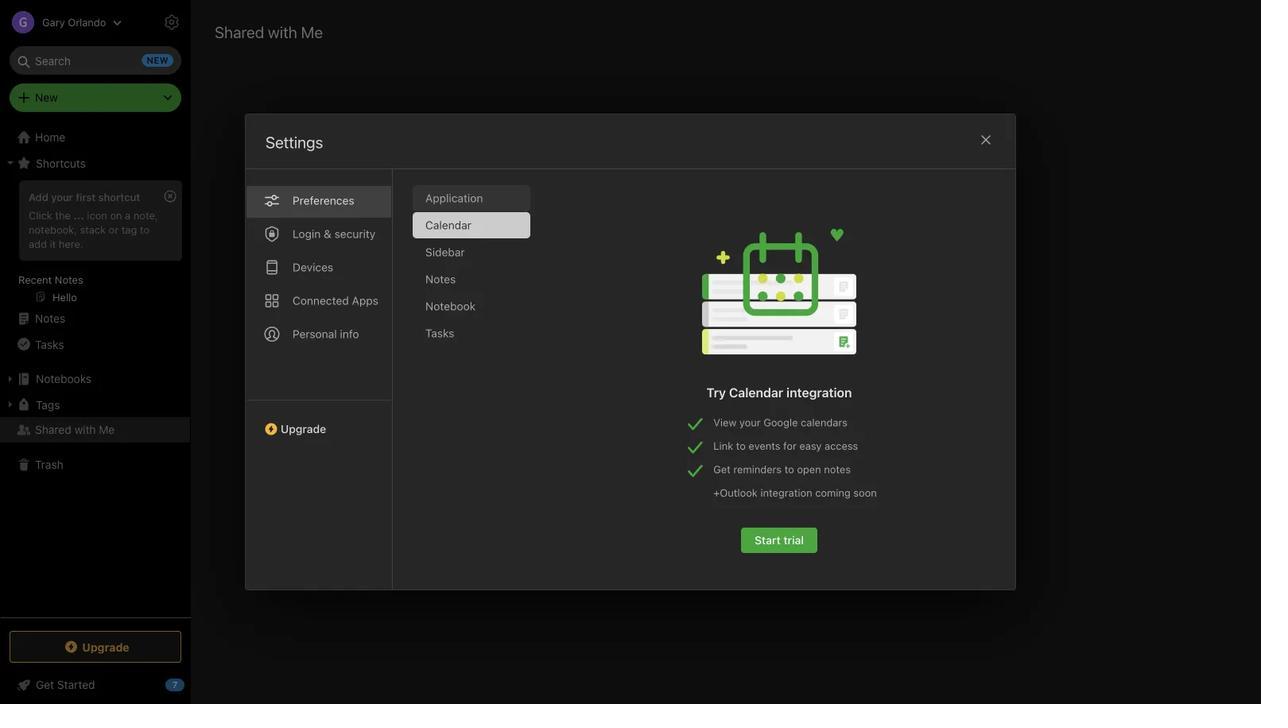 Task type: vqa. For each thing, say whether or not it's contained in the screenshot.
Add tag Image
no



Task type: describe. For each thing, give the bounding box(es) containing it.
security
[[335, 228, 376, 241]]

start
[[755, 534, 781, 547]]

tasks button
[[0, 332, 190, 357]]

you
[[761, 426, 782, 441]]

shared with me inside shared with me link
[[35, 424, 115, 437]]

1 vertical spatial calendar
[[730, 385, 784, 401]]

upgrade button inside tab list
[[246, 400, 392, 442]]

with inside tree
[[74, 424, 96, 437]]

0 vertical spatial shared
[[215, 22, 264, 41]]

notes tab
[[413, 267, 531, 293]]

tag
[[121, 223, 137, 235]]

here. inside shared with me element
[[859, 426, 888, 441]]

notebook
[[426, 300, 476, 313]]

notes
[[824, 464, 851, 476]]

connected
[[293, 294, 349, 308]]

soon
[[854, 487, 877, 499]]

access
[[825, 440, 859, 452]]

recent
[[18, 274, 52, 286]]

new button
[[10, 84, 181, 112]]

connected apps
[[293, 294, 379, 308]]

tasks tab
[[413, 321, 531, 347]]

tab list containing preferences
[[246, 169, 393, 590]]

trash link
[[0, 453, 190, 478]]

for
[[784, 440, 797, 452]]

home
[[35, 131, 65, 144]]

1 vertical spatial integration
[[761, 487, 813, 499]]

application
[[426, 192, 483, 205]]

stack
[[80, 223, 106, 235]]

coming
[[816, 487, 851, 499]]

note,
[[134, 209, 158, 221]]

devices
[[293, 261, 334, 274]]

settings image
[[162, 13, 181, 32]]

group containing add your first shortcut
[[0, 176, 190, 313]]

notebooks
[[36, 373, 92, 386]]

click
[[29, 209, 52, 221]]

sidebar
[[426, 246, 465, 259]]

icon on a note, notebook, stack or tag to add it here.
[[29, 209, 158, 250]]

application tab
[[413, 185, 531, 212]]

login
[[293, 228, 321, 241]]

notes inside group
[[55, 274, 83, 286]]

tags button
[[0, 392, 190, 418]]

start trial button
[[742, 528, 818, 554]]

...
[[74, 209, 84, 221]]

info
[[340, 328, 359, 341]]

0 horizontal spatial upgrade button
[[10, 632, 181, 664]]

recent notes
[[18, 274, 83, 286]]

notes inside tab
[[426, 273, 456, 286]]

calendar inside tab
[[426, 219, 472, 232]]

and
[[602, 426, 624, 441]]

reminders
[[734, 464, 782, 476]]

yet
[[768, 395, 789, 412]]

notebooks
[[627, 426, 688, 441]]

to inside icon on a note, notebook, stack or tag to add it here.
[[140, 223, 150, 235]]

close image
[[977, 130, 996, 150]]

personal
[[293, 328, 337, 341]]

shortcut
[[98, 191, 140, 203]]

login & security
[[293, 228, 376, 241]]

tasks inside tasks tab
[[426, 327, 455, 340]]

new
[[35, 91, 58, 104]]

preferences
[[293, 194, 355, 207]]

2 horizontal spatial to
[[785, 464, 795, 476]]

tags
[[36, 398, 60, 412]]

up
[[841, 426, 856, 441]]

trial
[[784, 534, 804, 547]]

2 horizontal spatial with
[[734, 426, 758, 441]]

home link
[[0, 125, 191, 150]]



Task type: locate. For each thing, give the bounding box(es) containing it.
tasks up 'notebooks'
[[35, 338, 64, 351]]

here. right 'it'
[[59, 238, 83, 250]]

0 vertical spatial upgrade button
[[246, 400, 392, 442]]

settings
[[266, 133, 323, 152]]

0 vertical spatial shared
[[720, 395, 765, 412]]

0 vertical spatial your
[[51, 191, 73, 203]]

0 horizontal spatial with
[[74, 424, 96, 437]]

0 horizontal spatial here.
[[59, 238, 83, 250]]

try calendar integration
[[707, 385, 853, 401]]

notes
[[426, 273, 456, 286], [55, 274, 83, 286], [35, 312, 65, 325], [565, 426, 599, 441]]

0 vertical spatial shared with me
[[215, 22, 323, 41]]

1 horizontal spatial me
[[301, 22, 323, 41]]

upgrade
[[281, 423, 326, 436], [82, 641, 129, 654]]

1 horizontal spatial with
[[268, 22, 297, 41]]

a
[[125, 209, 131, 221]]

here.
[[59, 238, 83, 250], [859, 426, 888, 441]]

apps
[[352, 294, 379, 308]]

sidebar tab
[[413, 239, 531, 266]]

icon
[[87, 209, 107, 221]]

0 horizontal spatial tab list
[[246, 169, 393, 590]]

your
[[51, 191, 73, 203], [740, 417, 761, 429]]

or
[[109, 223, 119, 235]]

to right link
[[737, 440, 746, 452]]

here. inside icon on a note, notebook, stack or tag to add it here.
[[59, 238, 83, 250]]

your up the
[[51, 191, 73, 203]]

0 vertical spatial to
[[140, 223, 150, 235]]

2 vertical spatial to
[[785, 464, 795, 476]]

None search field
[[21, 46, 170, 75]]

tasks down notebook
[[426, 327, 455, 340]]

1 vertical spatial shared with me
[[35, 424, 115, 437]]

expand tags image
[[4, 399, 17, 411]]

1 vertical spatial me
[[99, 424, 115, 437]]

1 horizontal spatial tasks
[[426, 327, 455, 340]]

view
[[714, 417, 737, 429]]

google
[[764, 417, 798, 429]]

shared with me element
[[191, 0, 1262, 705]]

tree
[[0, 125, 191, 617]]

shared
[[215, 22, 264, 41], [35, 424, 71, 437]]

calendar up sidebar at the left of the page
[[426, 219, 472, 232]]

0 vertical spatial here.
[[59, 238, 83, 250]]

+outlook integration coming soon
[[714, 487, 877, 499]]

calendar up view your google calendars
[[730, 385, 784, 401]]

the
[[55, 209, 71, 221]]

0 horizontal spatial calendar
[[426, 219, 472, 232]]

integration down get reminders to open notes
[[761, 487, 813, 499]]

1 horizontal spatial to
[[737, 440, 746, 452]]

nothing
[[664, 395, 716, 412]]

me
[[301, 22, 323, 41], [99, 424, 115, 437]]

calendars
[[801, 417, 848, 429]]

it
[[50, 238, 56, 250]]

shared right settings icon
[[215, 22, 264, 41]]

notes right recent
[[55, 274, 83, 286]]

notes link
[[0, 306, 190, 332]]

first
[[76, 191, 96, 203]]

start trial
[[755, 534, 804, 547]]

get reminders to open notes
[[714, 464, 851, 476]]

notes down sidebar at the left of the page
[[426, 273, 456, 286]]

+outlook
[[714, 487, 758, 499]]

shared up view
[[720, 395, 765, 412]]

open
[[798, 464, 822, 476]]

with
[[268, 22, 297, 41], [74, 424, 96, 437], [734, 426, 758, 441]]

will
[[786, 426, 804, 441]]

show
[[807, 426, 838, 441]]

1 vertical spatial to
[[737, 440, 746, 452]]

1 horizontal spatial here.
[[859, 426, 888, 441]]

1 horizontal spatial your
[[740, 417, 761, 429]]

calendar tab
[[413, 212, 531, 239]]

nothing shared yet
[[664, 395, 789, 412]]

to
[[140, 223, 150, 235], [737, 440, 746, 452], [785, 464, 795, 476]]

0 horizontal spatial upgrade
[[82, 641, 129, 654]]

here. right "up"
[[859, 426, 888, 441]]

notes left and
[[565, 426, 599, 441]]

1 horizontal spatial upgrade button
[[246, 400, 392, 442]]

calendar
[[426, 219, 472, 232], [730, 385, 784, 401]]

notebook tab
[[413, 294, 531, 320]]

0 vertical spatial integration
[[787, 385, 853, 401]]

0 vertical spatial upgrade
[[281, 423, 326, 436]]

expand notebooks image
[[4, 373, 17, 386]]

link to events for easy access
[[714, 440, 859, 452]]

your for google
[[740, 417, 761, 429]]

0 horizontal spatial shared
[[35, 424, 71, 437]]

1 vertical spatial here.
[[859, 426, 888, 441]]

to left open
[[785, 464, 795, 476]]

1 horizontal spatial calendar
[[730, 385, 784, 401]]

on
[[110, 209, 122, 221]]

0 horizontal spatial me
[[99, 424, 115, 437]]

tasks
[[426, 327, 455, 340], [35, 338, 64, 351]]

1 horizontal spatial shared with me
[[215, 22, 323, 41]]

trash
[[35, 459, 63, 472]]

0 horizontal spatial to
[[140, 223, 150, 235]]

notes and notebooks shared with you will show up here.
[[565, 426, 888, 441]]

shortcuts
[[36, 157, 86, 170]]

1 horizontal spatial tab list
[[413, 185, 543, 590]]

0 horizontal spatial shared with me
[[35, 424, 115, 437]]

group
[[0, 176, 190, 313]]

easy
[[800, 440, 822, 452]]

1 vertical spatial your
[[740, 417, 761, 429]]

0 vertical spatial me
[[301, 22, 323, 41]]

add
[[29, 238, 47, 250]]

shared inside tree
[[35, 424, 71, 437]]

tasks inside button
[[35, 338, 64, 351]]

1 vertical spatial upgrade
[[82, 641, 129, 654]]

shared down "tags"
[[35, 424, 71, 437]]

me inside shared with me link
[[99, 424, 115, 437]]

me inside shared with me element
[[301, 22, 323, 41]]

notes inside shared with me element
[[565, 426, 599, 441]]

shared down nothing shared yet
[[691, 426, 731, 441]]

1 vertical spatial shared
[[35, 424, 71, 437]]

integration
[[787, 385, 853, 401], [761, 487, 813, 499]]

upgrade button
[[246, 400, 392, 442], [10, 632, 181, 664]]

to down note,
[[140, 223, 150, 235]]

&
[[324, 228, 332, 241]]

notes down recent notes
[[35, 312, 65, 325]]

click the ...
[[29, 209, 84, 221]]

link
[[714, 440, 734, 452]]

0 vertical spatial calendar
[[426, 219, 472, 232]]

your left the you
[[740, 417, 761, 429]]

1 vertical spatial shared
[[691, 426, 731, 441]]

1 vertical spatial upgrade button
[[10, 632, 181, 664]]

0 horizontal spatial tasks
[[35, 338, 64, 351]]

0 horizontal spatial your
[[51, 191, 73, 203]]

1 horizontal spatial shared
[[215, 22, 264, 41]]

shortcuts button
[[0, 150, 190, 176]]

add
[[29, 191, 48, 203]]

tree containing home
[[0, 125, 191, 617]]

shared
[[720, 395, 765, 412], [691, 426, 731, 441]]

view your google calendars
[[714, 417, 848, 429]]

tab list
[[246, 169, 393, 590], [413, 185, 543, 590]]

events
[[749, 440, 781, 452]]

get
[[714, 464, 731, 476]]

notebooks link
[[0, 367, 190, 392]]

notebook,
[[29, 223, 77, 235]]

shared with me inside shared with me element
[[215, 22, 323, 41]]

1 horizontal spatial upgrade
[[281, 423, 326, 436]]

try
[[707, 385, 726, 401]]

personal info
[[293, 328, 359, 341]]

tab list containing application
[[413, 185, 543, 590]]

shared with me link
[[0, 418, 190, 443]]

your inside group
[[51, 191, 73, 203]]

shared with me
[[215, 22, 323, 41], [35, 424, 115, 437]]

your for first
[[51, 191, 73, 203]]

Search text field
[[21, 46, 170, 75]]

integration up calendars
[[787, 385, 853, 401]]

add your first shortcut
[[29, 191, 140, 203]]



